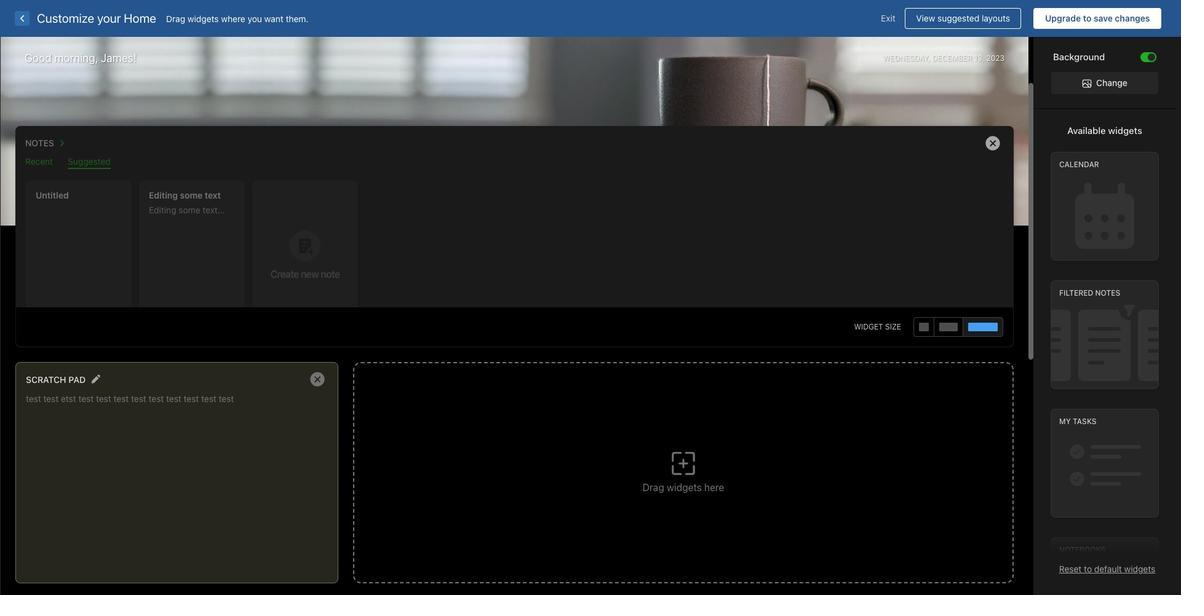 Task type: locate. For each thing, give the bounding box(es) containing it.
home
[[124, 11, 156, 25]]

good
[[25, 52, 52, 65]]

want
[[264, 13, 284, 24]]

you
[[248, 13, 262, 24]]

morning,
[[54, 52, 98, 65]]

james!
[[101, 52, 136, 65]]

drag for drag widgets here
[[643, 482, 664, 494]]

customize
[[37, 11, 94, 25]]

1 vertical spatial drag
[[643, 482, 664, 494]]

customize your home
[[37, 11, 156, 25]]

widgets
[[188, 13, 219, 24], [1109, 125, 1143, 136], [667, 482, 702, 494], [1125, 564, 1156, 575]]

my tasks
[[1060, 417, 1097, 427]]

view suggested layouts button
[[905, 8, 1022, 29]]

view
[[916, 13, 936, 23]]

to right reset
[[1084, 564, 1092, 575]]

widget size small image
[[919, 323, 929, 332]]

to
[[1083, 13, 1092, 23], [1084, 564, 1092, 575]]

1 vertical spatial to
[[1084, 564, 1092, 575]]

my
[[1060, 417, 1071, 427]]

0 horizontal spatial drag
[[166, 13, 185, 24]]

drag for drag widgets where you want them.
[[166, 13, 185, 24]]

remove image
[[305, 367, 330, 392]]

widget
[[854, 322, 883, 332]]

widget size large image
[[969, 323, 998, 332]]

0 vertical spatial to
[[1083, 13, 1092, 23]]

widget size medium image
[[940, 323, 958, 332]]

widgets left where
[[188, 13, 219, 24]]

them.
[[286, 13, 309, 24]]

upgrade to save changes
[[1045, 13, 1150, 23]]

available widgets
[[1068, 125, 1143, 136]]

0 vertical spatial drag
[[166, 13, 185, 24]]

widgets right available
[[1109, 125, 1143, 136]]

view suggested layouts
[[916, 13, 1010, 23]]

to left save
[[1083, 13, 1092, 23]]

december
[[933, 53, 973, 62]]

save
[[1094, 13, 1113, 23]]

drag right home
[[166, 13, 185, 24]]

drag
[[166, 13, 185, 24], [643, 482, 664, 494]]

drag left here
[[643, 482, 664, 494]]

edit widget title image
[[91, 375, 100, 384]]

change
[[1097, 78, 1128, 88]]

widgets right default
[[1125, 564, 1156, 575]]

to inside button
[[1083, 13, 1092, 23]]

exit button
[[872, 8, 905, 29]]

widgets left here
[[667, 482, 702, 494]]

exit
[[881, 13, 896, 23]]

to for upgrade
[[1083, 13, 1092, 23]]

1 horizontal spatial drag
[[643, 482, 664, 494]]

wednesday, december 13, 2023
[[883, 53, 1005, 62]]



Task type: describe. For each thing, give the bounding box(es) containing it.
where
[[221, 13, 245, 24]]

13,
[[975, 53, 985, 62]]

reset
[[1060, 564, 1082, 575]]

widgets for drag widgets here
[[667, 482, 702, 494]]

background image
[[1148, 53, 1156, 61]]

remove image
[[981, 131, 1006, 156]]

your
[[97, 11, 121, 25]]

calendar
[[1060, 160, 1100, 169]]

drag widgets where you want them.
[[166, 13, 309, 24]]

background
[[1054, 51, 1105, 62]]

available
[[1068, 125, 1106, 136]]

suggested
[[938, 13, 980, 23]]

widgets for drag widgets where you want them.
[[188, 13, 219, 24]]

pad
[[68, 375, 86, 385]]

notebooks
[[1060, 546, 1106, 555]]

scratch pad button
[[26, 372, 86, 388]]

scratch pad
[[26, 375, 86, 385]]

size
[[886, 322, 902, 332]]

scratch
[[26, 375, 66, 385]]

notes
[[1096, 289, 1121, 298]]

changes
[[1115, 13, 1150, 23]]

here
[[705, 482, 724, 494]]

default
[[1095, 564, 1122, 575]]

wednesday,
[[883, 53, 930, 62]]

filtered
[[1060, 289, 1094, 298]]

widget size
[[854, 322, 902, 332]]

filtered notes
[[1060, 289, 1121, 298]]

reset to default widgets button
[[1060, 564, 1156, 575]]

reset to default widgets
[[1060, 564, 1156, 575]]

upgrade to save changes button
[[1034, 8, 1162, 29]]

drag widgets here
[[643, 482, 724, 494]]

change button
[[1052, 72, 1159, 94]]

widgets for available widgets
[[1109, 125, 1143, 136]]

good morning, james!
[[25, 52, 136, 65]]

layouts
[[982, 13, 1010, 23]]

upgrade
[[1045, 13, 1081, 23]]

to for reset
[[1084, 564, 1092, 575]]

2023
[[987, 53, 1005, 62]]

tasks
[[1073, 417, 1097, 427]]



Task type: vqa. For each thing, say whether or not it's contained in the screenshot.
James!
yes



